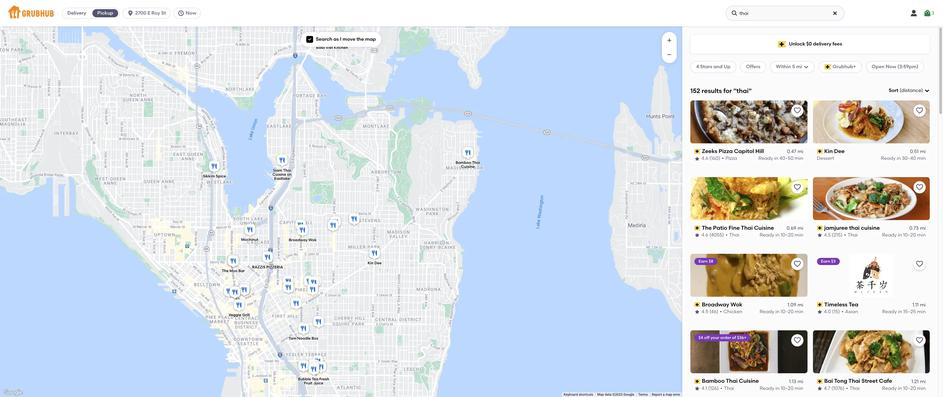 Task type: describe. For each thing, give the bounding box(es) containing it.
• thai for patio
[[726, 233, 740, 238]]

midnight cookie co image
[[238, 281, 252, 296]]

within 5 mi
[[777, 64, 803, 70]]

none field containing sort
[[889, 87, 930, 94]]

jamjuree thai cuisine logo image
[[813, 177, 930, 220]]

in for jamjuree thai cuisine
[[899, 233, 903, 238]]

ready for jamjuree thai cuisine
[[883, 233, 897, 238]]

stars
[[701, 64, 713, 70]]

sikkim spice
[[203, 174, 226, 179]]

min for timeless tea
[[918, 309, 926, 315]]

ready for timeless tea
[[883, 309, 898, 315]]

bamboo thai cuisine logo image
[[691, 331, 808, 374]]

4.1
[[702, 386, 708, 392]]

1 horizontal spatial the
[[702, 225, 712, 231]]

error
[[674, 393, 681, 397]]

0.73 mi
[[910, 226, 926, 231]]

ba bar image
[[312, 315, 325, 330]]

$4 off your order of $36+
[[699, 336, 747, 341]]

delivery
[[814, 41, 832, 47]]

bamboo thai cuisine image
[[461, 146, 475, 161]]

the patio fine thai cuisine image
[[329, 215, 342, 230]]

1.09 mi
[[788, 302, 804, 308]]

fresh
[[319, 378, 329, 382]]

now inside button
[[186, 10, 196, 16]]

1 vertical spatial broadway
[[702, 302, 730, 308]]

0.69
[[787, 226, 797, 231]]

basil viet kitchen image
[[325, 31, 339, 46]]

4.6 for zeeks pizza capitol hill
[[702, 156, 709, 162]]

0 horizontal spatial save this restaurant image
[[794, 183, 802, 192]]

in for broadway wok
[[776, 309, 780, 315]]

roy
[[152, 10, 160, 16]]

cafe
[[880, 378, 893, 385]]

meetea cafe image
[[307, 276, 321, 291]]

1.21
[[912, 379, 919, 385]]

of
[[733, 336, 737, 341]]

pickup
[[97, 10, 113, 16]]

4.5 for jamjuree thai cuisine
[[825, 233, 831, 238]]

main navigation navigation
[[0, 0, 944, 27]]

$4
[[699, 336, 704, 341]]

plus icon image
[[666, 37, 673, 44]]

offers
[[747, 64, 761, 70]]

sushi ave image
[[297, 360, 310, 375]]

svg image inside 3 button
[[924, 9, 932, 17]]

svg image inside 2700 e roy st button
[[127, 10, 134, 17]]

bai tong thai street cafe logo image
[[813, 331, 930, 374]]

grubhub plus flag logo image for unlock $0 delivery fees
[[779, 41, 787, 47]]

as
[[334, 36, 339, 42]]

pizza for •
[[726, 156, 738, 162]]

$36+
[[738, 336, 747, 341]]

bubble tea fresh fruit juice image
[[307, 363, 321, 378]]

(126)
[[709, 386, 719, 392]]

report
[[652, 393, 662, 397]]

pickup button
[[91, 8, 120, 19]]

up
[[724, 64, 731, 70]]

ready for the patio fine thai cuisine
[[760, 233, 775, 238]]

cuisine left 0.69
[[755, 225, 775, 231]]

eastlake
[[274, 177, 290, 181]]

$3
[[832, 259, 836, 264]]

cuisine down bamboo thai cuisine icon
[[461, 165, 475, 169]]

on
[[287, 172, 292, 177]]

timeless
[[825, 302, 848, 308]]

timeless tea image
[[294, 219, 307, 233]]

ready for broadway wok
[[760, 309, 775, 315]]

i
[[340, 36, 342, 42]]

ready in 10–20 min for broadway wok
[[760, 309, 804, 315]]

152
[[691, 87, 701, 95]]

4.7 (1076)
[[825, 386, 845, 392]]

• for pizza
[[722, 156, 724, 162]]

earn $3
[[822, 259, 836, 264]]

street
[[862, 378, 878, 385]]

mi for bamboo thai cuisine
[[798, 379, 804, 385]]

within
[[777, 64, 792, 70]]

4 stars and up
[[697, 64, 731, 70]]

zeeks pizza capitol hill image
[[347, 212, 361, 227]]

3
[[932, 10, 935, 16]]

order
[[721, 336, 732, 341]]

map data ©2023 google
[[598, 393, 635, 397]]

10–20 for jamjuree thai cuisine
[[904, 233, 917, 238]]

razzis
[[252, 266, 265, 270]]

your
[[711, 336, 720, 341]]

in for bai tong thai street cafe
[[899, 386, 903, 392]]

shortcuts
[[579, 393, 594, 397]]

tea for timeless
[[849, 302, 859, 308]]

earn for timeless
[[822, 259, 831, 264]]

min for bai tong thai street cafe
[[918, 386, 926, 392]]

subscription pass image for jamjuree thai cuisine
[[817, 226, 824, 231]]

dee for kin dee razzis pizzeria the moo bar
[[374, 261, 382, 266]]

the patio fine thai cuisine logo image
[[691, 177, 808, 220]]

• for thai
[[721, 386, 723, 392]]

in for kin dee
[[897, 156, 901, 162]]

earn for broadway
[[699, 259, 708, 264]]

map
[[598, 393, 604, 397]]

broadway inside map region
[[289, 238, 308, 243]]

ready in 40–50 min
[[759, 156, 804, 162]]

xing fu tang image
[[222, 285, 236, 300]]

1 vertical spatial wok
[[731, 302, 743, 308]]

noodle
[[297, 337, 311, 341]]

mi for kin dee
[[921, 149, 926, 155]]

unlock
[[790, 41, 806, 47]]

mi for zeeks pizza capitol hill
[[798, 149, 804, 155]]

viet
[[326, 45, 333, 50]]

1.13 mi
[[790, 379, 804, 385]]

4.5 for broadway wok
[[702, 309, 709, 315]]

ready in 15–25 min
[[883, 309, 926, 315]]

subscription pass image for kin dee
[[817, 149, 824, 154]]

save this restaurant image for zeeks pizza capitol hill
[[794, 107, 802, 115]]

loving hut image
[[314, 361, 328, 376]]

$0
[[807, 41, 812, 47]]

basil
[[316, 45, 325, 50]]

in for bamboo thai cuisine
[[776, 386, 780, 392]]

basil viet kitchen
[[316, 45, 348, 50]]

0.47 mi
[[788, 149, 804, 155]]

save this restaurant image for jamjuree thai cuisine
[[916, 183, 924, 192]]

sikkim spice image
[[207, 160, 221, 175]]

save this restaurant image for bai tong thai street cafe
[[916, 337, 924, 345]]

10–20 for broadway wok
[[781, 309, 794, 315]]

min for broadway wok
[[795, 309, 804, 315]]

delivery
[[67, 10, 86, 16]]

subscription pass image for bamboo thai cuisine
[[695, 380, 701, 384]]

(1076)
[[832, 386, 845, 392]]

ready for bai tong thai street cafe
[[883, 386, 897, 392]]

unlock $0 delivery fees
[[790, 41, 843, 47]]

ready in 10–20 min for bamboo thai cuisine
[[760, 386, 804, 392]]

save this restaurant image for kin dee
[[916, 107, 924, 115]]

5
[[793, 64, 796, 70]]

• pizza
[[722, 156, 738, 162]]

distance
[[902, 88, 922, 93]]

1.09
[[788, 302, 797, 308]]

broadway wok inside map region
[[289, 238, 317, 243]]

mi for timeless tea
[[921, 302, 926, 308]]

svg image inside field
[[925, 88, 930, 94]]

$8
[[709, 259, 714, 264]]

kitchen
[[334, 45, 348, 50]]

40–50
[[780, 156, 794, 162]]

siam thai cuisine on eastlake image
[[275, 154, 289, 169]]

subscription pass image for zeeks pizza capitol hill
[[695, 149, 701, 154]]

minus icon image
[[666, 51, 673, 58]]

Search for food, convenience, alcohol... search field
[[726, 6, 845, 21]]

the moo bar image
[[227, 255, 240, 269]]

star icon image for bamboo thai cuisine
[[695, 386, 700, 392]]

kin dee razzis pizzeria the moo bar
[[222, 261, 382, 274]]

search as i move the map
[[316, 36, 376, 42]]

pizza for zeeks
[[719, 148, 733, 155]]

4.6 (160)
[[702, 156, 721, 162]]

razzis pizzeria image
[[261, 251, 274, 266]]

fruit
[[304, 382, 312, 386]]

thai ginger - pacific place image
[[237, 283, 251, 298]]

star icon image for jamjuree thai cuisine
[[817, 233, 823, 238]]

zeeks
[[702, 148, 718, 155]]

veggie grill image
[[232, 299, 246, 314]]

0.47
[[788, 149, 797, 155]]

st
[[161, 10, 166, 16]]

veggie grill
[[229, 313, 250, 318]]

10–20 for bai tong thai street cafe
[[904, 386, 917, 392]]

min for kin dee
[[918, 156, 926, 162]]

grubhub plus flag logo image for grubhub+
[[825, 64, 832, 70]]

4.5 (215)
[[825, 233, 843, 238]]

search
[[316, 36, 333, 42]]

dessert
[[817, 156, 835, 162]]



Task type: locate. For each thing, give the bounding box(es) containing it.
10–20 down 1.13
[[781, 386, 794, 392]]

di fiora image
[[282, 281, 295, 296]]

star icon image for broadway wok
[[695, 310, 700, 315]]

0 horizontal spatial grubhub plus flag logo image
[[779, 41, 787, 47]]

star icon image left 4.5 (46)
[[695, 310, 700, 315]]

1 horizontal spatial bamboo
[[702, 378, 725, 385]]

broadway wok image
[[296, 224, 309, 239]]

veggie
[[229, 313, 241, 318]]

ready for kin dee
[[882, 156, 896, 162]]

e
[[148, 10, 150, 16]]

0 horizontal spatial map
[[365, 36, 376, 42]]

dee
[[835, 148, 845, 155], [374, 261, 382, 266]]

ready in 10–20 min for bai tong thai street cafe
[[883, 386, 926, 392]]

moo
[[229, 269, 237, 274]]

0 vertical spatial 4.6
[[702, 156, 709, 162]]

1.11
[[913, 302, 919, 308]]

4.6 left (4055)
[[702, 233, 709, 238]]

mi right 1.09
[[798, 302, 804, 308]]

tong
[[835, 378, 848, 385]]

1.11 mi
[[913, 302, 926, 308]]

vinason pho & grill image
[[226, 254, 239, 269]]

cuisine
[[862, 225, 881, 231]]

bubble tea fresh fruit juice
[[298, 378, 329, 386]]

bamboo for bamboo thai cuisine
[[702, 378, 725, 385]]

wok inside map region
[[309, 238, 317, 243]]

grubhub plus flag logo image left grubhub+
[[825, 64, 832, 70]]

data
[[605, 393, 612, 397]]

3 button
[[924, 7, 935, 19]]

the left moo in the bottom left of the page
[[222, 269, 229, 274]]

earn $8
[[699, 259, 714, 264]]

kin dee logo image
[[813, 101, 930, 144]]

subscription pass image up the dessert
[[817, 149, 824, 154]]

0 vertical spatial grubhub plus flag logo image
[[779, 41, 787, 47]]

pizza up • pizza
[[719, 148, 733, 155]]

1 horizontal spatial map
[[666, 393, 673, 397]]

min down 0.69 mi
[[795, 233, 804, 238]]

4.5 left (46)
[[702, 309, 709, 315]]

google image
[[2, 389, 24, 398]]

tea left fresh
[[312, 378, 318, 382]]

jamjuree thai cuisine image
[[326, 219, 340, 234]]

1 vertical spatial pizza
[[726, 156, 738, 162]]

1 vertical spatial broadway wok
[[702, 302, 743, 308]]

10–20 down 1.21
[[904, 386, 917, 392]]

earn left the '$8'
[[699, 259, 708, 264]]

in for timeless tea
[[899, 309, 903, 315]]

10–20 down 0.73
[[904, 233, 917, 238]]

0 horizontal spatial wok
[[309, 238, 317, 243]]

subscription pass image left bamboo thai cuisine
[[695, 380, 701, 384]]

min down 1.13 mi
[[795, 386, 804, 392]]

0 vertical spatial now
[[186, 10, 196, 16]]

0.73
[[910, 226, 919, 231]]

0 vertical spatial 4.5
[[825, 233, 831, 238]]

min down the 0.47 mi
[[795, 156, 804, 162]]

mi right 5 in the top of the page
[[797, 64, 803, 70]]

star icon image
[[695, 156, 700, 162], [695, 233, 700, 238], [817, 233, 823, 238], [695, 310, 700, 315], [817, 310, 823, 315], [695, 386, 700, 392], [817, 386, 823, 392]]

• thai for thai
[[845, 233, 858, 238]]

2700
[[135, 10, 146, 16]]

tea inside bubble tea fresh fruit juice
[[312, 378, 318, 382]]

• thai down the 'fine'
[[726, 233, 740, 238]]

star icon image left 4.0 at the bottom right
[[817, 310, 823, 315]]

sort
[[889, 88, 899, 93]]

• thai down bamboo thai cuisine
[[721, 386, 735, 392]]

4.5 (46)
[[702, 309, 719, 315]]

bai tong thai street cafe image
[[309, 275, 323, 290]]

10–20
[[781, 233, 794, 238], [904, 233, 917, 238], [781, 309, 794, 315], [781, 386, 794, 392], [904, 386, 917, 392]]

1 vertical spatial 4.6
[[702, 233, 709, 238]]

0 vertical spatial dee
[[835, 148, 845, 155]]

zeeks pizza capitol hill
[[702, 148, 765, 155]]

in for zeeks pizza capitol hill
[[775, 156, 779, 162]]

(15)
[[833, 309, 841, 315]]

report a map error
[[652, 393, 681, 397]]

thanh vi image
[[307, 359, 321, 374]]

keyboard
[[564, 393, 578, 397]]

star icon image left 4.7
[[817, 386, 823, 392]]

kin for kin dee razzis pizzeria the moo bar
[[368, 261, 374, 266]]

mi right 1.13
[[798, 379, 804, 385]]

0 horizontal spatial now
[[186, 10, 196, 16]]

tea up the asian
[[849, 302, 859, 308]]

2700 e roy st button
[[123, 8, 173, 19]]

subscription pass image
[[817, 149, 824, 154], [817, 226, 824, 231], [695, 380, 701, 384]]

0 horizontal spatial bamboo
[[456, 161, 471, 165]]

asian
[[846, 309, 859, 315]]

ready in 10–20 min for the patio fine thai cuisine
[[760, 233, 804, 238]]

• right (15) at bottom
[[842, 309, 844, 315]]

4.5 left (215)
[[825, 233, 831, 238]]

now right st at the top of the page
[[186, 10, 196, 16]]

1 horizontal spatial kin
[[825, 148, 833, 155]]

0 horizontal spatial dee
[[374, 261, 382, 266]]

• thai down bai tong thai street cafe
[[847, 386, 860, 392]]

(3:59pm)
[[898, 64, 919, 70]]

min for jamjuree thai cuisine
[[918, 233, 926, 238]]

in
[[775, 156, 779, 162], [897, 156, 901, 162], [776, 233, 780, 238], [899, 233, 903, 238], [776, 309, 780, 315], [899, 309, 903, 315], [776, 386, 780, 392], [899, 386, 903, 392]]

mi right 1.11
[[921, 302, 926, 308]]

kin
[[825, 148, 833, 155], [368, 261, 374, 266]]

4.6 for the patio fine thai cuisine
[[702, 233, 709, 238]]

2 4.6 from the top
[[702, 233, 709, 238]]

report a map error link
[[652, 393, 681, 397]]

1 horizontal spatial broadway wok
[[702, 302, 743, 308]]

earn
[[699, 259, 708, 264], [822, 259, 831, 264]]

min down 0.51 mi
[[918, 156, 926, 162]]

0 horizontal spatial the
[[222, 269, 229, 274]]

1 vertical spatial the
[[222, 269, 229, 274]]

dee inside kin dee razzis pizzeria the moo bar
[[374, 261, 382, 266]]

0 vertical spatial the
[[702, 225, 712, 231]]

subscription pass image
[[695, 149, 701, 154], [695, 226, 701, 231], [695, 303, 701, 308], [817, 303, 824, 308], [817, 380, 824, 384]]

2700 e roy st
[[135, 10, 166, 16]]

1 horizontal spatial tea
[[849, 302, 859, 308]]

1 vertical spatial now
[[886, 64, 897, 70]]

move
[[343, 36, 356, 42]]

star icon image left 4.1
[[695, 386, 700, 392]]

2 earn from the left
[[822, 259, 831, 264]]

star icon image for the patio fine thai cuisine
[[695, 233, 700, 238]]

0 vertical spatial tea
[[849, 302, 859, 308]]

subscription pass image for timeless tea
[[817, 303, 824, 308]]

subscription pass image left timeless
[[817, 303, 824, 308]]

0 horizontal spatial broadway
[[289, 238, 308, 243]]

1 horizontal spatial 4.5
[[825, 233, 831, 238]]

bai
[[825, 378, 834, 385]]

mi right 0.73
[[921, 226, 926, 231]]

ready in 10–20 min down 1.09
[[760, 309, 804, 315]]

subscription pass image up the $4
[[695, 303, 701, 308]]

1 vertical spatial dee
[[374, 261, 382, 266]]

broadway wok logo image
[[691, 254, 808, 297]]

0 horizontal spatial kin
[[368, 261, 374, 266]]

4.6 (4055)
[[702, 233, 725, 238]]

4
[[697, 64, 700, 70]]

0 vertical spatial subscription pass image
[[817, 149, 824, 154]]

1 vertical spatial kin
[[368, 261, 374, 266]]

save this restaurant image
[[794, 183, 802, 192], [916, 260, 924, 268]]

asean food hall-rolling wok image
[[228, 286, 242, 301]]

mochinut image
[[243, 223, 257, 238]]

• asian
[[842, 309, 859, 315]]

• for thai
[[845, 233, 847, 238]]

ready in 10–20 min for jamjuree thai cuisine
[[883, 233, 926, 238]]

mi for the patio fine thai cuisine
[[798, 226, 804, 231]]

10–20 for the patio fine thai cuisine
[[781, 233, 794, 238]]

ready in 10–20 min
[[760, 233, 804, 238], [883, 233, 926, 238], [760, 309, 804, 315], [760, 386, 804, 392], [883, 386, 926, 392]]

1.21 mi
[[912, 379, 926, 385]]

1 horizontal spatial now
[[886, 64, 897, 70]]

15–25
[[904, 309, 917, 315]]

star icon image left 4.6 (4055)
[[695, 233, 700, 238]]

mi for broadway wok
[[798, 302, 804, 308]]

subscription pass image left zeeks
[[695, 149, 701, 154]]

0 vertical spatial bamboo
[[456, 161, 471, 165]]

4.0 (15)
[[825, 309, 841, 315]]

ready in 10–20 min down 0.69
[[760, 233, 804, 238]]

the up 4.6 (4055)
[[702, 225, 712, 231]]

0 vertical spatial wok
[[309, 238, 317, 243]]

map right the
[[365, 36, 376, 42]]

min down the 1.11 mi
[[918, 309, 926, 315]]

• right (1076)
[[847, 386, 849, 392]]

min down 0.73 mi
[[918, 233, 926, 238]]

1 4.6 from the top
[[702, 156, 709, 162]]

grill
[[242, 313, 250, 318]]

0 vertical spatial pizza
[[719, 148, 733, 155]]

cuisine down bamboo thai cuisine logo
[[740, 378, 759, 385]]

earn left $3
[[822, 259, 831, 264]]

ready in 30–40 min
[[882, 156, 926, 162]]

1 earn from the left
[[699, 259, 708, 264]]

grain house image
[[306, 283, 320, 298]]

mi right 0.47
[[798, 149, 804, 155]]

sikkim
[[203, 174, 215, 179]]

map
[[365, 36, 376, 42], [666, 393, 673, 397]]

• for tong
[[847, 386, 849, 392]]

• right (126)
[[721, 386, 723, 392]]

152 results for "thai"
[[691, 87, 752, 95]]

4.6
[[702, 156, 709, 162], [702, 233, 709, 238]]

star icon image left the 4.5 (215)
[[817, 233, 823, 238]]

1 vertical spatial subscription pass image
[[817, 226, 824, 231]]

1 horizontal spatial dee
[[835, 148, 845, 155]]

map region
[[0, 0, 733, 398]]

broadway down "timeless tea" 'image' on the bottom left of the page
[[289, 238, 308, 243]]

a
[[663, 393, 665, 397]]

tea for bubble
[[312, 378, 318, 382]]

broadway wok down "timeless tea" 'image' on the bottom left of the page
[[289, 238, 317, 243]]

0 vertical spatial kin
[[825, 148, 833, 155]]

min down 1.09 mi
[[795, 309, 804, 315]]

0 vertical spatial broadway wok
[[289, 238, 317, 243]]

patio
[[714, 225, 728, 231]]

grubhub plus flag logo image
[[779, 41, 787, 47], [825, 64, 832, 70]]

broadway wok up (46)
[[702, 302, 743, 308]]

subscription pass image for broadway wok
[[695, 303, 701, 308]]

min down the 1.21 mi
[[918, 386, 926, 392]]

30–40
[[903, 156, 917, 162]]

mi la cay image
[[311, 355, 325, 370]]

the inside kin dee razzis pizzeria the moo bar
[[222, 269, 229, 274]]

• down the patio
[[726, 233, 728, 238]]

wok up chicken
[[731, 302, 743, 308]]

1 horizontal spatial broadway
[[702, 302, 730, 308]]

subscription pass image left bai
[[817, 380, 824, 384]]

svg image
[[127, 10, 134, 17], [732, 10, 738, 17], [308, 37, 312, 42], [925, 88, 930, 94]]

tam noodle box image
[[297, 322, 310, 337]]

1 vertical spatial 4.5
[[702, 309, 709, 315]]

ready in 10–20 min down 0.73
[[883, 233, 926, 238]]

bubble
[[298, 378, 311, 382]]

capitol
[[735, 148, 755, 155]]

0.51 mi
[[911, 149, 926, 155]]

in for the patio fine thai cuisine
[[776, 233, 780, 238]]

kin inside kin dee razzis pizzeria the moo bar
[[368, 261, 374, 266]]

for
[[724, 87, 732, 95]]

4.1 (126)
[[702, 386, 719, 392]]

10–20 down 0.69
[[781, 233, 794, 238]]

grubhub plus flag logo image left unlock
[[779, 41, 787, 47]]

bai tong thai street cafe
[[825, 378, 893, 385]]

pizza
[[719, 148, 733, 155], [726, 156, 738, 162]]

big mario's pizza capitol hill image
[[303, 275, 316, 290]]

ready for zeeks pizza capitol hill
[[759, 156, 774, 162]]

svg image
[[910, 9, 919, 17], [924, 9, 932, 17], [178, 10, 184, 17], [833, 11, 838, 16], [804, 64, 809, 70]]

1 vertical spatial bamboo
[[702, 378, 725, 385]]

bamboo thai cuisine siam thai cuisine on eastlake
[[273, 161, 480, 181]]

1 vertical spatial grubhub plus flag logo image
[[825, 64, 832, 70]]

1 horizontal spatial earn
[[822, 259, 831, 264]]

ready for bamboo thai cuisine
[[760, 386, 775, 392]]

biang biang noodles image
[[282, 275, 295, 290]]

0 horizontal spatial earn
[[699, 259, 708, 264]]

vietlicious image
[[289, 297, 303, 312]]

10–20 for bamboo thai cuisine
[[781, 386, 794, 392]]

min for the patio fine thai cuisine
[[795, 233, 804, 238]]

• thai for thai
[[721, 386, 735, 392]]

juice
[[313, 382, 323, 386]]

1 horizontal spatial save this restaurant image
[[916, 260, 924, 268]]

• thai for tong
[[847, 386, 860, 392]]

keyboard shortcuts button
[[564, 393, 594, 398]]

wok up kin dee razzis pizzeria the moo bar
[[309, 238, 317, 243]]

4.6 down zeeks
[[702, 156, 709, 162]]

mi right 0.69
[[798, 226, 804, 231]]

• right (160)
[[722, 156, 724, 162]]

star icon image left 4.6 (160)
[[695, 156, 700, 162]]

1 horizontal spatial wok
[[731, 302, 743, 308]]

subscription pass image left the patio
[[695, 226, 701, 231]]

0 horizontal spatial broadway wok
[[289, 238, 317, 243]]

0 horizontal spatial tea
[[312, 378, 318, 382]]

the patio fine thai cuisine
[[702, 225, 775, 231]]

min for zeeks pizza capitol hill
[[795, 156, 804, 162]]

svg image inside now button
[[178, 10, 184, 17]]

star icon image for zeeks pizza capitol hill
[[695, 156, 700, 162]]

0 horizontal spatial 4.5
[[702, 309, 709, 315]]

1 horizontal spatial grubhub plus flag logo image
[[825, 64, 832, 70]]

google
[[624, 393, 635, 397]]

• thai down jamjuree thai cuisine
[[845, 233, 858, 238]]

open now (3:59pm)
[[872, 64, 919, 70]]

• right (46)
[[720, 309, 722, 315]]

mi for bai tong thai street cafe
[[921, 379, 926, 385]]

(
[[900, 88, 902, 93]]

kin for kin dee
[[825, 148, 833, 155]]

broadway wok
[[289, 238, 317, 243], [702, 302, 743, 308]]

mi right 1.21
[[921, 379, 926, 385]]

save this restaurant image
[[794, 107, 802, 115], [916, 107, 924, 115], [916, 183, 924, 192], [794, 260, 802, 268], [794, 337, 802, 345], [916, 337, 924, 345]]

2 vertical spatial subscription pass image
[[695, 380, 701, 384]]

star icon image for timeless tea
[[817, 310, 823, 315]]

asean food hall-hi fry image
[[228, 286, 242, 301]]

10–20 down 1.09
[[781, 309, 794, 315]]

0 vertical spatial save this restaurant image
[[794, 183, 802, 192]]

now
[[186, 10, 196, 16], [886, 64, 897, 70]]

jamjuree thai cuisine
[[825, 225, 881, 231]]

1 vertical spatial tea
[[312, 378, 318, 382]]

din tai fung image
[[237, 283, 251, 298]]

now right open
[[886, 64, 897, 70]]

(4055)
[[710, 233, 725, 238]]

map right a
[[666, 393, 673, 397]]

"thai"
[[734, 87, 752, 95]]

min for bamboo thai cuisine
[[795, 386, 804, 392]]

1 vertical spatial save this restaurant image
[[916, 260, 924, 268]]

subscription pass image left jamjuree
[[817, 226, 824, 231]]

timeless tea logo image
[[850, 254, 894, 297]]

mochinut
[[241, 238, 258, 242]]

bamboo inside bamboo thai cuisine siam thai cuisine on eastlake
[[456, 161, 471, 165]]

broadway up (46)
[[702, 302, 730, 308]]

tam noodle box
[[289, 337, 318, 341]]

dee for kin dee
[[835, 148, 845, 155]]

cuisine left on
[[273, 172, 286, 177]]

subscription pass image for the patio fine thai cuisine
[[695, 226, 701, 231]]

mi right 0.51
[[921, 149, 926, 155]]

mi
[[797, 64, 803, 70], [798, 149, 804, 155], [921, 149, 926, 155], [798, 226, 804, 231], [921, 226, 926, 231], [798, 302, 804, 308], [921, 302, 926, 308], [798, 379, 804, 385], [921, 379, 926, 385]]

pizza down zeeks pizza capitol hill
[[726, 156, 738, 162]]

chu minh tofu & vegan deli image
[[307, 361, 321, 376]]

• for tea
[[842, 309, 844, 315]]

• for wok
[[720, 309, 722, 315]]

box
[[312, 337, 318, 341]]

• for patio
[[726, 233, 728, 238]]

0 vertical spatial map
[[365, 36, 376, 42]]

• right (215)
[[845, 233, 847, 238]]

1 vertical spatial map
[[666, 393, 673, 397]]

subscription pass image for bai tong thai street cafe
[[817, 380, 824, 384]]

bamboo for bamboo thai cuisine siam thai cuisine on eastlake
[[456, 161, 471, 165]]

ready in 10–20 min down 1.13
[[760, 386, 804, 392]]

ready in 10–20 min down 1.21
[[883, 386, 926, 392]]

mi for jamjuree thai cuisine
[[921, 226, 926, 231]]

star icon image for bai tong thai street cafe
[[817, 386, 823, 392]]

None field
[[889, 87, 930, 94]]

zeeks pizza capitol hill logo image
[[691, 101, 808, 144]]

0 vertical spatial broadway
[[289, 238, 308, 243]]

open
[[872, 64, 885, 70]]

jamjuree
[[825, 225, 848, 231]]

kin dee image
[[368, 247, 381, 262]]



Task type: vqa. For each thing, say whether or not it's contained in the screenshot.
sweetgreen logo
no



